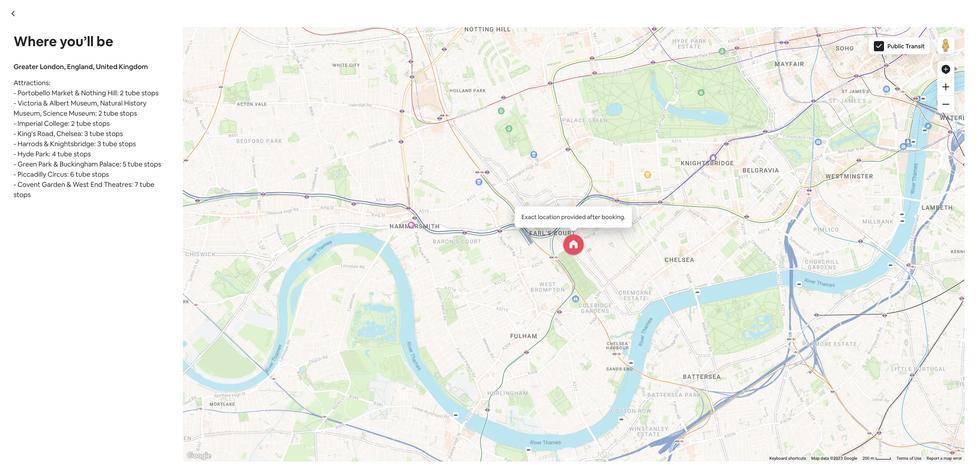Task type: describe. For each thing, give the bounding box(es) containing it.
response time : within an hour
[[493, 461, 586, 470]]

1 horizontal spatial be
[[308, 68, 320, 80]]

google image for 200 m
[[185, 450, 213, 462]]

evening,
[[252, 77, 278, 86]]

the bathroom pricipal is missing space to store things. in the bedrooms the closets are spacious, but it lacks shelves in the secondary closet.
[[493, 47, 681, 76]]

day
[[252, 67, 264, 76]]

was
[[287, 118, 299, 127]]

surroundings
[[394, 26, 435, 35]]

zoom out image for zoom in icon
[[705, 164, 712, 170]]

2 vertical spatial and
[[345, 77, 357, 86]]

the down the on the right of page
[[500, 67, 510, 76]]

where you'll be dialog
[[0, 0, 979, 475]]

theatres: inside - imperial college: 2 tube stops - king's road, chelsea: 3 tube stops - harrods & knightsbridge: 3 tube stops - hyde park: 4 tube stops - green park & buckingham palace: 5 tube stops - piccadilly circus: 6 tube stops - covent garden & west end theatres: 7 tube stops
[[343, 414, 372, 423]]

natural for attractions: - portobello market & nothing hill: 2 tube stops - victoria & albert museum, natural history museum, science museum: 2 tube stops
[[339, 343, 361, 352]]

2 inside - imperial college: 2 tube stops - king's road, chelsea: 3 tube stops - harrods & knightsbridge: 3 tube stops - hyde park: 4 tube stops - green park & buckingham palace: 5 tube stops - piccadilly circus: 6 tube stops - covent garden & west end theatres: 7 tube stops
[[310, 353, 314, 362]]

2 km button
[[621, 287, 656, 293]]

including
[[288, 36, 316, 45]]

response rate : 100%
[[493, 446, 556, 455]]

accommodation
[[282, 87, 333, 96]]

space
[[594, 47, 613, 56]]

map for 2 km
[[573, 288, 581, 292]]

king's inside - imperial college: 2 tube stops - king's road, chelsea: 3 tube stops - harrods & knightsbridge: 3 tube stops - hyde park: 4 tube stops - green park & buckingham palace: 5 tube stops - piccadilly circus: 6 tube stops - covent garden & west end theatres: 7 tube stops
[[256, 363, 275, 372]]

kingdom for - imperial college: 2 tube stops
[[358, 306, 387, 315]]

imperial inside - imperial college: 2 tube stops - king's road, chelsea: 3 tube stops - harrods & knightsbridge: 3 tube stops - hyde park: 4 tube stops - green park & buckingham palace: 5 tube stops - piccadilly circus: 6 tube stops - covent garden & west end theatres: 7 tube stops
[[256, 353, 281, 362]]

harrods inside attractions: - portobello market & nothing hill: 2 tube stops - victoria & albert museum, natural history museum, science museum: 2 tube stops - imperial college: 2 tube stops - king's road, chelsea: 3 tube stops - harrods & knightsbridge: 3 tube stops - hyde park: 4 tube stops - green park & buckingham palace: 5 tube stops - piccadilly circus: 6 tube stops - covent garden & west end theatres: 7 tube stops
[[18, 139, 43, 148]]

shortcuts for 200
[[789, 456, 807, 461]]

tried,
[[415, 36, 432, 45]]

terms of use link for 200 m
[[897, 456, 922, 461]]

the down "pricipal" at the top of page
[[546, 57, 556, 66]]

keyboard shortcuts for 200
[[770, 456, 807, 461]]

attractions: - portobello market & nothing hill: 2 tube stops - victoria & albert museum, natural history museum, science museum: 2 tube stops
[[252, 323, 510, 352]]

hosted by ricky joined in october 2022
[[286, 411, 356, 434]]

market for attractions: - portobello market & nothing hill: 2 tube stops - victoria & albert museum, natural history museum, science museum: 2 tube stops - imperial college: 2 tube stops - king's road, chelsea: 3 tube stops - harrods & knightsbridge: 3 tube stops - hyde park: 4 tube stops - green park & buckingham palace: 5 tube stops - piccadilly circus: 6 tube stops - covent garden & west end theatres: 7 tube stops
[[52, 89, 74, 97]]

king's inside attractions: - portobello market & nothing hill: 2 tube stops - victoria & albert museum, natural history museum, science museum: 2 tube stops - imperial college: 2 tube stops - king's road, chelsea: 3 tube stops - harrods & knightsbridge: 3 tube stops - hyde park: 4 tube stops - green park & buckingham palace: 5 tube stops - piccadilly circus: 6 tube stops - covent garden & west end theatres: 7 tube stops
[[18, 129, 36, 138]]

host
[[369, 108, 384, 117]]

spacious,
[[593, 57, 621, 66]]

one,
[[317, 36, 331, 45]]

1 horizontal spatial absolutely
[[364, 36, 396, 45]]

to down 'even'
[[410, 118, 417, 127]]

lacks
[[641, 57, 657, 66]]

from
[[252, 87, 268, 96]]

west inside - imperial college: 2 tube stops - king's road, chelsea: 3 tube stops - harrods & knightsbridge: 3 tube stops - hyde park: 4 tube stops - green park & buckingham palace: 5 tube stops - piccadilly circus: 6 tube stops - covent garden & west end theatres: 7 tube stops
[[311, 414, 328, 423]]

drag pegman onto the map to open street view image
[[700, 100, 717, 117]]

the right in
[[500, 57, 510, 66]]

zoom in image
[[705, 146, 712, 153]]

comfortable
[[382, 97, 422, 106]]

garden with attached and very nice squirrels. surroundings some pubs including one, the find is absolutely to be tried, very british but above all where you feel at agio at all hours of day and evening, great relaxing dishes and evening concerts. from the accommodation everything is easily accessible by metro that is a few minutes away on foot. comfortable supermarket open until 10pm nearby. host present even if everything was actually perfect so you didn't need to contact him due to problems. i absolutely recommend it .
[[252, 26, 443, 137]]

garden inside garden with attached and very nice squirrels. surroundings some pubs including one, the find is absolutely to be tried, very british but above all where you feel at agio at all hours of day and evening, great relaxing dishes and evening concerts. from the accommodation everything is easily accessible by metro that is a few minutes away on foot. comfortable supermarket open until 10pm nearby. host present even if everything was actually perfect so you didn't need to contact him due to problems. i absolutely recommend it .
[[252, 26, 276, 35]]

where inside where you'll be dialog
[[14, 33, 57, 50]]

by inside garden with attached and very nice squirrels. surroundings some pubs including one, the find is absolutely to be tried, very british but above all where you feel at agio at all hours of day and evening, great relaxing dishes and evening concerts. from the accommodation everything is easily accessible by metro that is a few minutes away on foot. comfortable supermarket open until 10pm nearby. host present even if everything was actually perfect so you didn't need to contact him due to problems. i absolutely recommend it .
[[428, 87, 436, 96]]

but inside the bathroom pricipal is missing space to store things. in the bedrooms the closets are spacious, but it lacks shelves in the secondary closet.
[[623, 57, 634, 66]]

keyboard shortcuts button for 200
[[770, 456, 807, 462]]

even
[[411, 108, 426, 117]]

1 vertical spatial where you'll be
[[252, 68, 320, 80]]

5 inside - imperial college: 2 tube stops - king's road, chelsea: 3 tube stops - harrods & knightsbridge: 3 tube stops - hyde park: 4 tube stops - green park & buckingham palace: 5 tube stops - piccadilly circus: 6 tube stops - covent garden & west end theatres: 7 tube stops
[[361, 394, 365, 403]]

hyde inside - imperial college: 2 tube stops - king's road, chelsea: 3 tube stops - harrods & knightsbridge: 3 tube stops - hyde park: 4 tube stops - green park & buckingham palace: 5 tube stops - piccadilly circus: 6 tube stops - covent garden & west end theatres: 7 tube stops
[[256, 384, 273, 392]]

·
[[646, 22, 647, 29]]

so
[[352, 118, 359, 127]]

few
[[299, 97, 310, 106]]

4 inside - imperial college: 2 tube stops - king's road, chelsea: 3 tube stops - harrods & knightsbridge: 3 tube stops - hyde park: 4 tube stops - green park & buckingham palace: 5 tube stops - piccadilly circus: 6 tube stops - covent garden & west end theatres: 7 tube stops
[[291, 384, 295, 392]]

market for attractions: - portobello market & nothing hill: 2 tube stops - victoria & albert museum, natural history museum, science museum: 2 tube stops
[[290, 333, 312, 342]]

college: inside - imperial college: 2 tube stops - king's road, chelsea: 3 tube stops - harrods & knightsbridge: 3 tube stops - hyde park: 4 tube stops - green park & buckingham palace: 5 tube stops - piccadilly circus: 6 tube stops - covent garden & west end theatres: 7 tube stops
[[283, 353, 308, 362]]

public transit inside where you'll be dialog
[[888, 42, 926, 50]]

park: inside attractions: - portobello market & nothing hill: 2 tube stops - victoria & albert museum, natural history museum, science museum: 2 tube stops - imperial college: 2 tube stops - king's road, chelsea: 3 tube stops - harrods & knightsbridge: 3 tube stops - hyde park: 4 tube stops - green park & buckingham palace: 5 tube stops - piccadilly circus: 6 tube stops - covent garden & west end theatres: 7 tube stops
[[35, 150, 51, 159]]

use for 2 km
[[677, 288, 684, 292]]

with
[[277, 26, 291, 35]]

zoom out image for zoom in image
[[943, 101, 950, 108]]

circus: inside attractions: - portobello market & nothing hill: 2 tube stops - victoria & albert museum, natural history museum, science museum: 2 tube stops - imperial college: 2 tube stops - king's road, chelsea: 3 tube stops - harrods & knightsbridge: 3 tube stops - hyde park: 4 tube stops - green park & buckingham palace: 5 tube stops - piccadilly circus: 6 tube stops - covent garden & west end theatres: 7 tube stops
[[48, 170, 69, 179]]

from
[[281, 466, 296, 475]]

of for 200
[[910, 456, 914, 461]]

attached
[[292, 26, 320, 35]]

rate
[[525, 446, 537, 455]]

©2023 for 200 m
[[831, 456, 844, 461]]

in inside the bathroom pricipal is missing space to store things. in the bedrooms the closets are spacious, but it lacks shelves in the secondary closet.
[[493, 67, 498, 76]]

october
[[312, 426, 335, 434]]

road, inside - imperial college: 2 tube stops - king's road, chelsea: 3 tube stops - harrods & knightsbridge: 3 tube stops - hyde park: 4 tube stops - green park & buckingham palace: 5 tube stops - piccadilly circus: 6 tube stops - covent garden & west end theatres: 7 tube stops
[[276, 363, 294, 372]]

museum: for attractions: - portobello market & nothing hill: 2 tube stops - victoria & albert museum, natural history museum, science museum: 2 tube stops
[[442, 343, 470, 352]]

hosted
[[286, 411, 318, 423]]

2 inside button
[[624, 288, 626, 292]]

google image for 2 km
[[254, 282, 282, 293]]

albert for attractions: - portobello market & nothing hill: 2 tube stops - victoria & albert museum, natural history museum, science museum: 2 tube stops - imperial college: 2 tube stops - king's road, chelsea: 3 tube stops - harrods & knightsbridge: 3 tube stops - hyde park: 4 tube stops - green park & buckingham palace: 5 tube stops - piccadilly circus: 6 tube stops - covent garden & west end theatres: 7 tube stops
[[49, 99, 69, 108]]

to inside the bathroom pricipal is missing space to store things. in the bedrooms the closets are spacious, but it lacks shelves in the secondary closet.
[[614, 47, 621, 56]]

store
[[623, 47, 639, 56]]

open
[[294, 108, 310, 117]]

ricky inside hosted by ricky joined in october 2022
[[333, 411, 356, 423]]

1 horizontal spatial you'll
[[284, 68, 306, 80]]

0 horizontal spatial absolutely
[[323, 128, 355, 137]]

recommend
[[356, 128, 394, 137]]

map for 200 m
[[944, 456, 953, 461]]

1 vertical spatial at
[[268, 57, 274, 66]]

but inside garden with attached and very nice squirrels. surroundings some pubs including one, the find is absolutely to be tried, very british but above all where you feel at agio at all hours of day and evening, great relaxing dishes and evening concerts. from the accommodation everything is easily accessible by metro that is a few minutes away on foot. comfortable supermarket open until 10pm nearby. host present even if everything was actually perfect so you didn't need to contact him due to problems. i absolutely recommend it .
[[288, 47, 299, 56]]

you'll inside dialog
[[60, 33, 94, 50]]

away
[[338, 97, 354, 106]]

things.
[[640, 47, 661, 56]]

easily
[[376, 87, 393, 96]]

show more button for the bathroom pricipal is missing space to store things.
[[493, 19, 535, 28]]

public inside where you'll be dialog
[[888, 42, 905, 50]]

of for 2
[[672, 288, 676, 292]]

in
[[493, 57, 498, 66]]

kingdom for - king's road, chelsea: 3 tube stops
[[119, 62, 148, 71]]

200
[[863, 456, 870, 461]]

feel
[[363, 47, 375, 56]]

time
[[525, 461, 539, 470]]

10pm
[[326, 108, 343, 117]]

show more for garden with attached and very nice squirrels. surroundings some pubs including one, the find is absolutely to be tried, very british but above all where you feel at
[[252, 19, 288, 28]]

0 horizontal spatial everything
[[252, 118, 286, 127]]

0 horizontal spatial very
[[252, 47, 266, 56]]

specialising
[[389, 466, 425, 475]]

0 vertical spatial you
[[350, 47, 361, 56]]

shelves
[[658, 57, 681, 66]]

knightsbridge: inside - imperial college: 2 tube stops - king's road, chelsea: 3 tube stops - harrods & knightsbridge: 3 tube stops - hyde park: 4 tube stops - green park & buckingham palace: 5 tube stops - piccadilly circus: 6 tube stops - covent garden & west end theatres: 7 tube stops
[[289, 373, 334, 382]]

i
[[319, 128, 321, 137]]

circus: inside - imperial college: 2 tube stops - king's road, chelsea: 3 tube stops - harrods & knightsbridge: 3 tube stops - hyde park: 4 tube stops - green park & buckingham palace: 5 tube stops - piccadilly circus: 6 tube stops - covent garden & west end theatres: 7 tube stops
[[286, 404, 307, 413]]

report a map error link for 2 km
[[689, 288, 724, 292]]

0 vertical spatial and
[[322, 26, 334, 35]]

identity
[[321, 446, 345, 455]]

victoria for attractions: - portobello market & nothing hill: 2 tube stops - victoria & albert museum, natural history museum, science museum: 2 tube stops
[[256, 343, 280, 352]]

error for 200 m
[[954, 456, 963, 461]]

reviews
[[653, 22, 671, 29]]

evening
[[358, 77, 383, 86]]

park inside attractions: - portobello market & nothing hill: 2 tube stops - victoria & albert museum, natural history museum, science museum: 2 tube stops - imperial college: 2 tube stops - king's road, chelsea: 3 tube stops - harrods & knightsbridge: 3 tube stops - hyde park: 4 tube stops - green park & buckingham palace: 5 tube stops - piccadilly circus: 6 tube stops - covent garden & west end theatres: 7 tube stops
[[38, 160, 52, 169]]

hill: for attractions: - portobello market & nothing hill: 2 tube stops - victoria & albert museum, natural history museum, science museum: 2 tube stops - imperial college: 2 tube stops - king's road, chelsea: 3 tube stops - harrods & knightsbridge: 3 tube stops - hyde park: 4 tube stops - green park & buckingham palace: 5 tube stops - piccadilly circus: 6 tube stops - covent garden & west end theatres: 7 tube stops
[[108, 89, 119, 97]]

within
[[542, 461, 561, 470]]

34 reviews
[[264, 446, 299, 455]]

in inside i'm ricky from bodechic, a boutique agency specialising in
[[426, 466, 432, 475]]

supermarket
[[252, 108, 292, 117]]

agio
[[252, 57, 267, 66]]

chelsea: inside - imperial college: 2 tube stops - king's road, chelsea: 3 tube stops - harrods & knightsbridge: 3 tube stops - hyde park: 4 tube stops - green park & buckingham palace: 5 tube stops - piccadilly circus: 6 tube stops - covent garden & west end theatres: 7 tube stops
[[295, 363, 321, 372]]

200 m
[[863, 456, 876, 461]]

park inside - imperial college: 2 tube stops - king's road, chelsea: 3 tube stops - harrods & knightsbridge: 3 tube stops - hyde park: 4 tube stops - green park & buckingham palace: 5 tube stops - piccadilly circus: 6 tube stops - covent garden & west end theatres: 7 tube stops
[[277, 394, 291, 403]]

closets
[[558, 57, 580, 66]]

- imperial college: 2 tube stops - king's road, chelsea: 3 tube stops - harrods & knightsbridge: 3 tube stops - hyde park: 4 tube stops - green park & buckingham palace: 5 tube stops - piccadilly circus: 6 tube stops - covent garden & west end theatres: 7 tube stops
[[252, 353, 412, 423]]

response for response time
[[493, 461, 523, 470]]

chelsea: inside attractions: - portobello market & nothing hill: 2 tube stops - victoria & albert museum, natural history museum, science museum: 2 tube stops - imperial college: 2 tube stops - king's road, chelsea: 3 tube stops - harrods & knightsbridge: 3 tube stops - hyde park: 4 tube stops - green park & buckingham palace: 5 tube stops - piccadilly circus: 6 tube stops - covent garden & west end theatres: 7 tube stops
[[56, 129, 83, 138]]

200 m button
[[861, 456, 895, 462]]

©2023 for 2 km
[[591, 288, 604, 292]]

1 vertical spatial you
[[360, 118, 372, 127]]

until
[[311, 108, 325, 117]]

superhost
[[392, 446, 424, 455]]

34
[[264, 446, 272, 455]]

bedrooms
[[512, 57, 544, 66]]

palace: inside attractions: - portobello market & nothing hill: 2 tube stops - victoria & albert museum, natural history museum, science museum: 2 tube stops - imperial college: 2 tube stops - king's road, chelsea: 3 tube stops - harrods & knightsbridge: 3 tube stops - hyde park: 4 tube stops - green park & buckingham palace: 5 tube stops - piccadilly circus: 6 tube stops - covent garden & west end theatres: 7 tube stops
[[99, 160, 121, 169]]

shortcuts for 2
[[550, 288, 568, 292]]

ricky inside i'm ricky from bodechic, a boutique agency specialising in
[[263, 466, 279, 475]]

󰀃
[[382, 445, 386, 456]]

perfect
[[327, 118, 350, 127]]

1 horizontal spatial very
[[335, 26, 349, 35]]

: for response rate
[[537, 446, 539, 455]]

terms for 200 m
[[897, 456, 909, 461]]

be inside garden with attached and very nice squirrels. surroundings some pubs including one, the find is absolutely to be tried, very british but above all where you feel at agio at all hours of day and evening, great relaxing dishes and evening concerts. from the accommodation everything is easily accessible by metro that is a few minutes away on foot. comfortable supermarket open until 10pm nearby. host present even if everything was actually perfect so you didn't need to contact him due to problems. i absolutely recommend it .
[[406, 36, 414, 45]]

due
[[265, 128, 277, 137]]

1 vertical spatial and
[[266, 67, 278, 76]]

covent inside - imperial college: 2 tube stops - king's road, chelsea: 3 tube stops - harrods & knightsbridge: 3 tube stops - hyde park: 4 tube stops - green park & buckingham palace: 5 tube stops - piccadilly circus: 6 tube stops - covent garden & west end theatres: 7 tube stops
[[256, 414, 279, 423]]

a inside where you'll be dialog
[[941, 456, 943, 461]]

piccadilly inside - imperial college: 2 tube stops - king's road, chelsea: 3 tube stops - harrods & knightsbridge: 3 tube stops - hyde park: 4 tube stops - green park & buckingham palace: 5 tube stops - piccadilly circus: 6 tube stops - covent garden & west end theatres: 7 tube stops
[[256, 404, 285, 413]]

is right "find"
[[358, 36, 363, 45]]

buckingham inside - imperial college: 2 tube stops - king's road, chelsea: 3 tube stops - harrods & knightsbridge: 3 tube stops - hyde park: 4 tube stops - green park & buckingham palace: 5 tube stops - piccadilly circus: 6 tube stops - covent garden & west end theatres: 7 tube stops
[[298, 394, 337, 403]]

1 vertical spatial public transit
[[650, 105, 687, 113]]

hour
[[571, 461, 586, 470]]

missing
[[569, 47, 593, 56]]

that
[[273, 97, 286, 106]]

him
[[252, 128, 264, 137]]

0 vertical spatial at
[[376, 47, 383, 56]]

i'm
[[252, 466, 261, 475]]

0 vertical spatial all
[[321, 47, 328, 56]]

google map
showing 14 points of interest. region for 200
[[109, 0, 977, 475]]

where you'll be inside dialog
[[14, 33, 113, 50]]

100%
[[540, 446, 556, 455]]

0 horizontal spatial public
[[650, 105, 667, 113]]

your stay location, map pin image
[[564, 234, 584, 255]]

keyboard for 2 km
[[531, 288, 549, 292]]

park: inside - imperial college: 2 tube stops - king's road, chelsea: 3 tube stops - harrods & knightsbridge: 3 tube stops - hyde park: 4 tube stops - green park & buckingham palace: 5 tube stops - piccadilly circus: 6 tube stops - covent garden & west end theatres: 7 tube stops
[[274, 384, 289, 392]]

agency
[[364, 466, 387, 475]]

5.0
[[638, 22, 645, 29]]

i'm ricky from bodechic, a boutique agency specialising in
[[252, 466, 432, 475]]

metro
[[252, 97, 271, 106]]

1 vertical spatial where
[[252, 68, 282, 80]]

greater for - imperial college: 2 tube stops
[[252, 306, 277, 315]]

7 inside - imperial college: 2 tube stops - king's road, chelsea: 3 tube stops - harrods & knightsbridge: 3 tube stops - hyde park: 4 tube stops - green park & buckingham palace: 5 tube stops - piccadilly circus: 6 tube stops - covent garden & west end theatres: 7 tube stops
[[373, 414, 377, 423]]

theatres: inside attractions: - portobello market & nothing hill: 2 tube stops - victoria & albert museum, natural history museum, science museum: 2 tube stops - imperial college: 2 tube stops - king's road, chelsea: 3 tube stops - harrods & knightsbridge: 3 tube stops - hyde park: 4 tube stops - green park & buckingham palace: 5 tube stops - piccadilly circus: 6 tube stops - covent garden & west end theatres: 7 tube stops
[[104, 180, 133, 189]]

accessible
[[395, 87, 427, 96]]

natural for attractions: - portobello market & nothing hill: 2 tube stops - victoria & albert museum, natural history museum, science museum: 2 tube stops - imperial college: 2 tube stops - king's road, chelsea: 3 tube stops - harrods & knightsbridge: 3 tube stops - hyde park: 4 tube stops - green park & buckingham palace: 5 tube stops - piccadilly circus: 6 tube stops - covent garden & west end theatres: 7 tube stops
[[100, 99, 123, 108]]

united for - imperial college: 2 tube stops
[[335, 306, 356, 315]]

need
[[393, 118, 409, 127]]

identity verified
[[321, 446, 370, 455]]

is up foot.
[[370, 87, 374, 96]]

concerts.
[[384, 77, 414, 86]]

the up where
[[332, 36, 343, 45]]

road, inside attractions: - portobello market & nothing hill: 2 tube stops - victoria & albert museum, natural history museum, science museum: 2 tube stops - imperial college: 2 tube stops - king's road, chelsea: 3 tube stops - harrods & knightsbridge: 3 tube stops - hyde park: 4 tube stops - green park & buckingham palace: 5 tube stops - piccadilly circus: 6 tube stops - covent garden & west end theatres: 7 tube stops
[[37, 129, 55, 138]]

0 vertical spatial everything
[[335, 87, 368, 96]]

buckingham inside attractions: - portobello market & nothing hill: 2 tube stops - victoria & albert museum, natural history museum, science museum: 2 tube stops - imperial college: 2 tube stops - king's road, chelsea: 3 tube stops - harrods & knightsbridge: 3 tube stops - hyde park: 4 tube stops - green park & buckingham palace: 5 tube stops - piccadilly circus: 6 tube stops - covent garden & west end theatres: 7 tube stops
[[60, 160, 98, 169]]

attractions: for attractions: - portobello market & nothing hill: 2 tube stops - victoria & albert museum, natural history museum, science museum: 2 tube stops - imperial college: 2 tube stops - king's road, chelsea: 3 tube stops - harrods & knightsbridge: 3 tube stops - hyde park: 4 tube stops - green park & buckingham palace: 5 tube stops - piccadilly circus: 6 tube stops - covent garden & west end theatres: 7 tube stops
[[14, 78, 50, 87]]

didn't
[[373, 118, 391, 127]]

squirrels.
[[365, 26, 392, 35]]

london, for - imperial college: 2 tube stops
[[278, 306, 304, 315]]

terms for 2 km
[[659, 288, 671, 292]]

imperial inside attractions: - portobello market & nothing hill: 2 tube stops - victoria & albert museum, natural history museum, science museum: 2 tube stops - imperial college: 2 tube stops - king's road, chelsea: 3 tube stops - harrods & knightsbridge: 3 tube stops - hyde park: 4 tube stops - green park & buckingham palace: 5 tube stops - piccadilly circus: 6 tube stops - covent garden & west end theatres: 7 tube stops
[[18, 119, 43, 128]]

2 horizontal spatial 6
[[649, 22, 652, 29]]

use for 200 m
[[915, 456, 922, 461]]



Task type: locate. For each thing, give the bounding box(es) containing it.
west inside attractions: - portobello market & nothing hill: 2 tube stops - victoria & albert museum, natural history museum, science museum: 2 tube stops - imperial college: 2 tube stops - king's road, chelsea: 3 tube stops - harrods & knightsbridge: 3 tube stops - hyde park: 4 tube stops - green park & buckingham palace: 5 tube stops - piccadilly circus: 6 tube stops - covent garden & west end theatres: 7 tube stops
[[73, 180, 89, 189]]

an
[[562, 461, 570, 470]]

0 vertical spatial use
[[677, 288, 684, 292]]

1 horizontal spatial museum:
[[442, 343, 470, 352]]

terms of use right 200 m button
[[897, 456, 922, 461]]

response left the rate
[[493, 446, 523, 455]]

zoom out image down zoom in icon
[[705, 164, 712, 170]]

ricky up 2022
[[333, 411, 356, 423]]

1 horizontal spatial buckingham
[[298, 394, 337, 403]]

nothing inside attractions: - portobello market & nothing hill: 2 tube stops - victoria & albert museum, natural history museum, science museum: 2 tube stops - imperial college: 2 tube stops - king's road, chelsea: 3 tube stops - harrods & knightsbridge: 3 tube stops - hyde park: 4 tube stops - green park & buckingham palace: 5 tube stops - piccadilly circus: 6 tube stops - covent garden & west end theatres: 7 tube stops
[[81, 89, 106, 97]]

0 horizontal spatial keyboard shortcuts
[[531, 288, 568, 292]]

6 inside - imperial college: 2 tube stops - king's road, chelsea: 3 tube stops - harrods & knightsbridge: 3 tube stops - hyde park: 4 tube stops - green park & buckingham palace: 5 tube stops - piccadilly circus: 6 tube stops - covent garden & west end theatres: 7 tube stops
[[309, 404, 313, 413]]

0 vertical spatial keyboard shortcuts button
[[531, 287, 568, 293]]

report for 200 m
[[928, 456, 940, 461]]

is right that at the top of the page
[[287, 97, 292, 106]]

0 horizontal spatial report
[[689, 288, 701, 292]]

museum: inside attractions: - portobello market & nothing hill: 2 tube stops - victoria & albert museum, natural history museum, science museum: 2 tube stops - imperial college: 2 tube stops - king's road, chelsea: 3 tube stops - harrods & knightsbridge: 3 tube stops - hyde park: 4 tube stops - green park & buckingham palace: 5 tube stops - piccadilly circus: 6 tube stops - covent garden & west end theatres: 7 tube stops
[[69, 109, 97, 118]]

but down the store
[[623, 57, 634, 66]]

0 vertical spatial piccadilly
[[18, 170, 46, 179]]

closet.
[[546, 67, 567, 76]]

a inside i'm ricky from bodechic, a boutique agency specialising in
[[330, 466, 333, 475]]

0 horizontal spatial piccadilly
[[18, 170, 46, 179]]

m
[[871, 456, 875, 461]]

nothing inside 'attractions: - portobello market & nothing hill: 2 tube stops - victoria & albert museum, natural history museum, science museum: 2 tube stops'
[[320, 333, 345, 342]]

1 vertical spatial ricky
[[263, 466, 279, 475]]

very up "find"
[[335, 26, 349, 35]]

google map
showing 14 points of interest. region
[[109, 0, 977, 475], [152, 0, 803, 325]]

zoom out image
[[943, 101, 950, 108], [705, 164, 712, 170]]

drag pegman onto the map to open street view image
[[938, 37, 955, 54]]

4 inside attractions: - portobello market & nothing hill: 2 tube stops - victoria & albert museum, natural history museum, science museum: 2 tube stops - imperial college: 2 tube stops - king's road, chelsea: 3 tube stops - harrods & knightsbridge: 3 tube stops - hyde park: 4 tube stops - green park & buckingham palace: 5 tube stops - piccadilly circus: 6 tube stops - covent garden & west end theatres: 7 tube stops
[[52, 150, 56, 159]]

1 horizontal spatial public
[[888, 42, 905, 50]]

0 horizontal spatial report a map error
[[689, 288, 724, 292]]

google map
showing 14 points of interest. region for 2
[[152, 0, 803, 325]]

0 vertical spatial response
[[493, 446, 523, 455]]

1 horizontal spatial keyboard shortcuts
[[770, 456, 807, 461]]

garden inside - imperial college: 2 tube stops - king's road, chelsea: 3 tube stops - harrods & knightsbridge: 3 tube stops - hyde park: 4 tube stops - green park & buckingham palace: 5 tube stops - piccadilly circus: 6 tube stops - covent garden & west end theatres: 7 tube stops
[[280, 414, 304, 423]]

terms of use for 2 km
[[659, 288, 684, 292]]

show for garden with attached and very nice squirrels. surroundings some pubs including one, the find is absolutely to be tried, very british but above all where you feel at
[[252, 19, 270, 28]]

you right so
[[360, 118, 372, 127]]

by up "if"
[[428, 87, 436, 96]]

data for 2 km
[[582, 288, 590, 292]]

greater london, england, united kingdom
[[14, 62, 148, 71], [252, 306, 387, 315]]

report a map error link for 200 m
[[928, 456, 963, 461]]

2
[[120, 89, 124, 97], [98, 109, 102, 118], [71, 119, 75, 128], [624, 288, 626, 292], [359, 333, 362, 342], [472, 343, 475, 352], [310, 353, 314, 362]]

google left 2 km
[[605, 288, 619, 292]]

report inside where you'll be dialog
[[928, 456, 940, 461]]

of down above
[[303, 57, 310, 66]]

show more button
[[252, 19, 295, 28], [493, 19, 535, 28], [252, 359, 295, 368]]

end inside - imperial college: 2 tube stops - king's road, chelsea: 3 tube stops - harrods & knightsbridge: 3 tube stops - hyde park: 4 tube stops - green park & buckingham palace: 5 tube stops - piccadilly circus: 6 tube stops - covent garden & west end theatres: 7 tube stops
[[329, 414, 341, 423]]

all down british at left top
[[276, 57, 283, 66]]

map data ©2023 google left 200
[[812, 456, 858, 461]]

terms of use inside where you'll be dialog
[[897, 456, 922, 461]]

more
[[271, 19, 288, 28], [512, 19, 529, 28], [271, 359, 288, 368]]

show more
[[252, 19, 288, 28], [493, 19, 529, 28], [252, 359, 288, 368]]

keyboard shortcuts button
[[531, 287, 568, 293], [770, 456, 807, 462]]

in inside hosted by ricky joined in october 2022
[[306, 426, 311, 434]]

©2023 left 2 km
[[591, 288, 604, 292]]

it inside garden with attached and very nice squirrels. surroundings some pubs including one, the find is absolutely to be tried, very british but above all where you feel at agio at all hours of day and evening, great relaxing dishes and evening concerts. from the accommodation everything is easily accessible by metro that is a few minutes away on foot. comfortable supermarket open until 10pm nearby. host present even if everything was actually perfect so you didn't need to contact him due to problems. i absolutely recommend it .
[[396, 128, 400, 137]]

1 horizontal spatial where
[[252, 68, 282, 80]]

1 horizontal spatial albert
[[288, 343, 308, 352]]

1 vertical spatial circus:
[[286, 404, 307, 413]]

greater inside where you'll be dialog
[[14, 62, 38, 71]]

more for garden with attached and very nice squirrels. surroundings some pubs including one, the find is absolutely to be tried, very british but above all where you feel at
[[271, 19, 288, 28]]

natural inside attractions: - portobello market & nothing hill: 2 tube stops - victoria & albert museum, natural history museum, science museum: 2 tube stops - imperial college: 2 tube stops - king's road, chelsea: 3 tube stops - harrods & knightsbridge: 3 tube stops - hyde park: 4 tube stops - green park & buckingham palace: 5 tube stops - piccadilly circus: 6 tube stops - covent garden & west end theatres: 7 tube stops
[[100, 99, 123, 108]]

map
[[706, 288, 714, 292], [944, 456, 953, 461]]

park
[[38, 160, 52, 169], [277, 394, 291, 403]]

history for attractions: - portobello market & nothing hill: 2 tube stops - victoria & albert museum, natural history museum, science museum: 2 tube stops - imperial college: 2 tube stops - king's road, chelsea: 3 tube stops - harrods & knightsbridge: 3 tube stops - hyde park: 4 tube stops - green park & buckingham palace: 5 tube stops - piccadilly circus: 6 tube stops - covent garden & west end theatres: 7 tube stops
[[124, 99, 147, 108]]

in right specialising
[[426, 466, 432, 475]]

1 google map
showing 14 points of interest. region from the left
[[109, 0, 977, 475]]

map data ©2023 google for 200 m
[[812, 456, 858, 461]]

6 inside attractions: - portobello market & nothing hill: 2 tube stops - victoria & albert museum, natural history museum, science museum: 2 tube stops - imperial college: 2 tube stops - king's road, chelsea: 3 tube stops - harrods & knightsbridge: 3 tube stops - hyde park: 4 tube stops - green park & buckingham palace: 5 tube stops - piccadilly circus: 6 tube stops - covent garden & west end theatres: 7 tube stops
[[70, 170, 74, 179]]

data for 200 m
[[821, 456, 830, 461]]

public
[[888, 42, 905, 50], [650, 105, 667, 113]]

attractions: - portobello market & nothing hill: 2 tube stops - victoria & albert museum, natural history museum, science museum: 2 tube stops - imperial college: 2 tube stops - king's road, chelsea: 3 tube stops - harrods & knightsbridge: 3 tube stops - hyde park: 4 tube stops - green park & buckingham palace: 5 tube stops - piccadilly circus: 6 tube stops - covent garden & west end theatres: 7 tube stops
[[14, 78, 161, 199]]

2 response from the top
[[493, 461, 523, 470]]

0 vertical spatial college:
[[44, 119, 70, 128]]

west
[[73, 180, 89, 189], [311, 414, 328, 423]]

hill:
[[108, 89, 119, 97], [346, 333, 357, 342]]

where you'll be
[[14, 33, 113, 50], [252, 68, 320, 80]]

it left .
[[396, 128, 400, 137]]

to left the store
[[614, 47, 621, 56]]

you
[[350, 47, 361, 56], [360, 118, 372, 127]]

united inside where you'll be dialog
[[96, 62, 118, 71]]

and right dishes
[[345, 77, 357, 86]]

everything up due
[[252, 118, 286, 127]]

market inside attractions: - portobello market & nothing hill: 2 tube stops - victoria & albert museum, natural history museum, science museum: 2 tube stops - imperial college: 2 tube stops - king's road, chelsea: 3 tube stops - harrods & knightsbridge: 3 tube stops - hyde park: 4 tube stops - green park & buckingham palace: 5 tube stops - piccadilly circus: 6 tube stops - covent garden & west end theatres: 7 tube stops
[[52, 89, 74, 97]]

google for 2 km
[[605, 288, 619, 292]]

2 horizontal spatial of
[[910, 456, 914, 461]]

portobello inside attractions: - portobello market & nothing hill: 2 tube stops - victoria & albert museum, natural history museum, science museum: 2 tube stops - imperial college: 2 tube stops - king's road, chelsea: 3 tube stops - harrods & knightsbridge: 3 tube stops - hyde park: 4 tube stops - green park & buckingham palace: 5 tube stops - piccadilly circus: 6 tube stops - covent garden & west end theatres: 7 tube stops
[[18, 89, 50, 97]]

add a place to the map image
[[942, 64, 952, 75], [703, 127, 713, 137]]

market inside 'attractions: - portobello market & nothing hill: 2 tube stops - victoria & albert museum, natural history museum, science museum: 2 tube stops'
[[290, 333, 312, 342]]

terms of use link right 200 m button
[[897, 456, 922, 461]]

of right 200 m button
[[910, 456, 914, 461]]

keyboard shortcuts button for 2
[[531, 287, 568, 293]]

at
[[376, 47, 383, 56], [268, 57, 274, 66]]

in right joined
[[306, 426, 311, 434]]

and up evening,
[[266, 67, 278, 76]]

knightsbridge:
[[50, 139, 96, 148], [289, 373, 334, 382]]

terms right 200 m button
[[897, 456, 909, 461]]

1 vertical spatial data
[[821, 456, 830, 461]]

0 vertical spatial king's
[[18, 129, 36, 138]]

all down one,
[[321, 47, 328, 56]]

garden inside attractions: - portobello market & nothing hill: 2 tube stops - victoria & albert museum, natural history museum, science museum: 2 tube stops - imperial college: 2 tube stops - king's road, chelsea: 3 tube stops - harrods & knightsbridge: 3 tube stops - hyde park: 4 tube stops - green park & buckingham palace: 5 tube stops - piccadilly circus: 6 tube stops - covent garden & west end theatres: 7 tube stops
[[42, 180, 65, 189]]

science inside attractions: - portobello market & nothing hill: 2 tube stops - victoria & albert museum, natural history museum, science museum: 2 tube stops - imperial college: 2 tube stops - king's road, chelsea: 3 tube stops - harrods & knightsbridge: 3 tube stops - hyde park: 4 tube stops - green park & buckingham palace: 5 tube stops - piccadilly circus: 6 tube stops - covent garden & west end theatres: 7 tube stops
[[43, 109, 67, 118]]

end inside attractions: - portobello market & nothing hill: 2 tube stops - victoria & albert museum, natural history museum, science museum: 2 tube stops - imperial college: 2 tube stops - king's road, chelsea: 3 tube stops - harrods & knightsbridge: 3 tube stops - hyde park: 4 tube stops - green park & buckingham palace: 5 tube stops - piccadilly circus: 6 tube stops - covent garden & west end theatres: 7 tube stops
[[91, 180, 102, 189]]

3
[[84, 129, 88, 138], [97, 139, 101, 148], [323, 363, 327, 372], [336, 373, 340, 382]]

absolutely down 'perfect'
[[323, 128, 355, 137]]

hill: inside attractions: - portobello market & nothing hill: 2 tube stops - victoria & albert museum, natural history museum, science museum: 2 tube stops - imperial college: 2 tube stops - king's road, chelsea: 3 tube stops - harrods & knightsbridge: 3 tube stops - hyde park: 4 tube stops - green park & buckingham palace: 5 tube stops - piccadilly circus: 6 tube stops - covent garden & west end theatres: 7 tube stops
[[108, 89, 119, 97]]

greater for - king's road, chelsea: 3 tube stops
[[14, 62, 38, 71]]

0 horizontal spatial of
[[303, 57, 310, 66]]

0 horizontal spatial palace:
[[99, 160, 121, 169]]

1 horizontal spatial piccadilly
[[256, 404, 285, 413]]

terms of use link inside where you'll be dialog
[[897, 456, 922, 461]]

are
[[581, 57, 591, 66]]

: for response time
[[539, 461, 540, 470]]

0 horizontal spatial knightsbridge:
[[50, 139, 96, 148]]

it inside the bathroom pricipal is missing space to store things. in the bedrooms the closets are spacious, but it lacks shelves in the secondary closet.
[[635, 57, 640, 66]]

0 vertical spatial google image
[[254, 282, 282, 293]]

0 vertical spatial albert
[[49, 99, 69, 108]]

response for response rate
[[493, 446, 523, 455]]

1 vertical spatial absolutely
[[323, 128, 355, 137]]

terms inside where you'll be dialog
[[897, 456, 909, 461]]

covent inside attractions: - portobello market & nothing hill: 2 tube stops - victoria & albert museum, natural history museum, science museum: 2 tube stops - imperial college: 2 tube stops - king's road, chelsea: 3 tube stops - harrods & knightsbridge: 3 tube stops - hyde park: 4 tube stops - green park & buckingham palace: 5 tube stops - piccadilly circus: 6 tube stops - covent garden & west end theatres: 7 tube stops
[[18, 180, 40, 189]]

terms of use right the 2 km button
[[659, 288, 684, 292]]

more for the bathroom pricipal is missing space to store things.
[[512, 19, 529, 28]]

0 vertical spatial greater
[[14, 62, 38, 71]]

: left within
[[539, 461, 540, 470]]

verified
[[346, 446, 370, 455]]

0 vertical spatial covent
[[18, 180, 40, 189]]

science for attractions: - portobello market & nothing hill: 2 tube stops - victoria & albert museum, natural history museum, science museum: 2 tube stops - imperial college: 2 tube stops - king's road, chelsea: 3 tube stops - harrods & knightsbridge: 3 tube stops - hyde park: 4 tube stops - green park & buckingham palace: 5 tube stops - piccadilly circus: 6 tube stops - covent garden & west end theatres: 7 tube stops
[[43, 109, 67, 118]]

to right due
[[279, 128, 285, 137]]

7
[[135, 180, 138, 189], [373, 414, 377, 423]]

green inside - imperial college: 2 tube stops - king's road, chelsea: 3 tube stops - harrods & knightsbridge: 3 tube stops - hyde park: 4 tube stops - green park & buckingham palace: 5 tube stops - piccadilly circus: 6 tube stops - covent garden & west end theatres: 7 tube stops
[[256, 394, 276, 403]]

terms of use link for 2 km
[[659, 288, 684, 292]]

report a map error inside where you'll be dialog
[[928, 456, 963, 461]]

united for - king's road, chelsea: 3 tube stops
[[96, 62, 118, 71]]

1 vertical spatial of
[[672, 288, 676, 292]]

1 horizontal spatial theatres:
[[343, 414, 372, 423]]

bodechic,
[[297, 466, 328, 475]]

0 horizontal spatial terms
[[659, 288, 671, 292]]

list
[[249, 0, 730, 137]]

0 horizontal spatial map data ©2023 google
[[573, 288, 619, 292]]

0 vertical spatial report a map error link
[[689, 288, 724, 292]]

0 horizontal spatial ricky
[[263, 466, 279, 475]]

of inside garden with attached and very nice squirrels. surroundings some pubs including one, the find is absolutely to be tried, very british but above all where you feel at agio at all hours of day and evening, great relaxing dishes and evening concerts. from the accommodation everything is easily accessible by metro that is a few minutes away on foot. comfortable supermarket open until 10pm nearby. host present even if everything was actually perfect so you didn't need to contact him due to problems. i absolutely recommend it .
[[303, 57, 310, 66]]

use right the 2 km button
[[677, 288, 684, 292]]

victoria for attractions: - portobello market & nothing hill: 2 tube stops - victoria & albert museum, natural history museum, science museum: 2 tube stops - imperial college: 2 tube stops - king's road, chelsea: 3 tube stops - harrods & knightsbridge: 3 tube stops - hyde park: 4 tube stops - green park & buckingham palace: 5 tube stops - piccadilly circus: 6 tube stops - covent garden & west end theatres: 7 tube stops
[[18, 99, 42, 108]]

science for attractions: - portobello market & nothing hill: 2 tube stops - victoria & albert museum, natural history museum, science museum: 2 tube stops
[[416, 343, 441, 352]]

km
[[627, 288, 633, 292]]

1 vertical spatial kingdom
[[358, 306, 387, 315]]

0 vertical spatial chelsea:
[[56, 129, 83, 138]]

map for 2 km
[[706, 288, 714, 292]]

0 vertical spatial :
[[537, 446, 539, 455]]

museum: for attractions: - portobello market & nothing hill: 2 tube stops - victoria & albert museum, natural history museum, science museum: 2 tube stops - imperial college: 2 tube stops - king's road, chelsea: 3 tube stops - harrods & knightsbridge: 3 tube stops - hyde park: 4 tube stops - green park & buckingham palace: 5 tube stops - piccadilly circus: 6 tube stops - covent garden & west end theatres: 7 tube stops
[[69, 109, 97, 118]]

absolutely
[[364, 36, 396, 45], [323, 128, 355, 137]]

show for the bathroom pricipal is missing space to store things.
[[493, 19, 510, 28]]

some
[[252, 36, 269, 45]]

of inside where you'll be dialog
[[910, 456, 914, 461]]

1 vertical spatial museum:
[[442, 343, 470, 352]]

map data ©2023 google for 2 km
[[573, 288, 619, 292]]

green inside attractions: - portobello market & nothing hill: 2 tube stops - victoria & albert museum, natural history museum, science museum: 2 tube stops - imperial college: 2 tube stops - king's road, chelsea: 3 tube stops - harrods & knightsbridge: 3 tube stops - hyde park: 4 tube stops - green park & buckingham palace: 5 tube stops - piccadilly circus: 6 tube stops - covent garden & west end theatres: 7 tube stops
[[18, 160, 37, 169]]

museum: inside 'attractions: - portobello market & nothing hill: 2 tube stops - victoria & albert museum, natural history museum, science museum: 2 tube stops'
[[442, 343, 470, 352]]

to down surroundings
[[397, 36, 404, 45]]

hyde
[[18, 150, 34, 159], [256, 384, 273, 392]]

boutique
[[335, 466, 363, 475]]

nearby.
[[345, 108, 368, 117]]

terms of use link right the 2 km button
[[659, 288, 684, 292]]

1 horizontal spatial united
[[335, 306, 356, 315]]

1 response from the top
[[493, 446, 523, 455]]

report a map error for 2 km
[[689, 288, 724, 292]]

a
[[293, 97, 297, 106], [703, 288, 705, 292], [941, 456, 943, 461], [330, 466, 333, 475]]

ricky is a superhost. learn more about ricky. image
[[252, 409, 279, 436], [252, 409, 279, 436]]

0 horizontal spatial market
[[52, 89, 74, 97]]

1 vertical spatial knightsbridge:
[[289, 373, 334, 382]]

on
[[356, 97, 364, 106]]

all
[[321, 47, 328, 56], [276, 57, 283, 66]]

victoria
[[18, 99, 42, 108], [256, 343, 280, 352]]

0 vertical spatial in
[[493, 67, 498, 76]]

hyde inside attractions: - portobello market & nothing hill: 2 tube stops - victoria & albert museum, natural history museum, science museum: 2 tube stops - imperial college: 2 tube stops - king's road, chelsea: 3 tube stops - harrods & knightsbridge: 3 tube stops - hyde park: 4 tube stops - green park & buckingham palace: 5 tube stops - piccadilly circus: 6 tube stops - covent garden & west end theatres: 7 tube stops
[[18, 150, 34, 159]]

0 vertical spatial greater london, england, united kingdom
[[14, 62, 148, 71]]

0 vertical spatial park
[[38, 160, 52, 169]]

list containing show more
[[249, 0, 730, 137]]

7 inside attractions: - portobello market & nothing hill: 2 tube stops - victoria & albert museum, natural history museum, science museum: 2 tube stops - imperial college: 2 tube stops - king's road, chelsea: 3 tube stops - harrods & knightsbridge: 3 tube stops - hyde park: 4 tube stops - green park & buckingham palace: 5 tube stops - piccadilly circus: 6 tube stops - covent garden & west end theatres: 7 tube stops
[[135, 180, 138, 189]]

terms right the 2 km button
[[659, 288, 671, 292]]

2022
[[336, 426, 350, 434]]

pricipal
[[539, 47, 562, 56]]

by inside hosted by ricky joined in october 2022
[[320, 411, 331, 423]]

albert inside 'attractions: - portobello market & nothing hill: 2 tube stops - victoria & albert museum, natural history museum, science museum: 2 tube stops'
[[288, 343, 308, 352]]

1 vertical spatial covent
[[256, 414, 279, 423]]

add a place to the map image up zoom in icon
[[703, 127, 713, 137]]

british
[[267, 47, 287, 56]]

1 horizontal spatial london,
[[278, 306, 304, 315]]

0 horizontal spatial england,
[[67, 62, 95, 71]]

secondary
[[512, 67, 544, 76]]

1 horizontal spatial in
[[426, 466, 432, 475]]

map data ©2023 google left 2 km
[[573, 288, 619, 292]]

is up closets
[[563, 47, 568, 56]]

history inside 'attractions: - portobello market & nothing hill: 2 tube stops - victoria & albert museum, natural history museum, science museum: 2 tube stops'
[[363, 343, 385, 352]]

keyboard shortcuts for 2
[[531, 288, 568, 292]]

0 vertical spatial data
[[582, 288, 590, 292]]

attractions: for attractions: - portobello market & nothing hill: 2 tube stops - victoria & albert museum, natural history museum, science museum: 2 tube stops
[[252, 323, 289, 331]]

add a place to the map image for zoom in image
[[942, 64, 952, 75]]

absolutely down squirrels.
[[364, 36, 396, 45]]

response down "response rate : 100%"
[[493, 461, 523, 470]]

albert inside attractions: - portobello market & nothing hill: 2 tube stops - victoria & albert museum, natural history museum, science museum: 2 tube stops - imperial college: 2 tube stops - king's road, chelsea: 3 tube stops - harrods & knightsbridge: 3 tube stops - hyde park: 4 tube stops - green park & buckingham palace: 5 tube stops - piccadilly circus: 6 tube stops - covent garden & west end theatres: 7 tube stops
[[49, 99, 69, 108]]

a inside garden with attached and very nice squirrels. surroundings some pubs including one, the find is absolutely to be tried, very british but above all where you feel at agio at all hours of day and evening, great relaxing dishes and evening concerts. from the accommodation everything is easily accessible by metro that is a few minutes away on foot. comfortable supermarket open until 10pm nearby. host present even if everything was actually perfect so you didn't need to contact him due to problems. i absolutely recommend it .
[[293, 97, 297, 106]]

google for 200 m
[[845, 456, 858, 461]]

1 vertical spatial map
[[944, 456, 953, 461]]

use inside where you'll be dialog
[[915, 456, 922, 461]]

0 horizontal spatial all
[[276, 57, 283, 66]]

report for 2 km
[[689, 288, 701, 292]]

google left 200
[[845, 456, 858, 461]]

1 horizontal spatial history
[[363, 343, 385, 352]]

1 horizontal spatial terms of use link
[[897, 456, 922, 461]]

error inside where you'll be dialog
[[954, 456, 963, 461]]

error for 2 km
[[715, 288, 724, 292]]

hours
[[284, 57, 301, 66]]

terms of use for 200 m
[[897, 456, 922, 461]]

2 km
[[624, 288, 634, 292]]

1 vertical spatial portobello
[[256, 333, 289, 342]]

1 vertical spatial all
[[276, 57, 283, 66]]

1 vertical spatial harrods
[[256, 373, 281, 382]]

zoom out image inside where you'll be dialog
[[943, 101, 950, 108]]

transit inside where you'll be dialog
[[906, 42, 926, 50]]

report a map error link
[[689, 288, 724, 292], [928, 456, 963, 461]]

add a place to the map image for zoom in icon
[[703, 127, 713, 137]]

transit left drag pegman onto the map to open street view image on the right top of the page
[[906, 42, 926, 50]]

1 horizontal spatial victoria
[[256, 343, 280, 352]]

0 horizontal spatial london,
[[40, 62, 66, 71]]

0 vertical spatial museum:
[[69, 109, 97, 118]]

portobello for attractions: - portobello market & nothing hill: 2 tube stops - victoria & albert museum, natural history museum, science museum: 2 tube stops - imperial college: 2 tube stops - king's road, chelsea: 3 tube stops - harrods & knightsbridge: 3 tube stops - hyde park: 4 tube stops - green park & buckingham palace: 5 tube stops - piccadilly circus: 6 tube stops - covent garden & west end theatres: 7 tube stops
[[18, 89, 50, 97]]

0 horizontal spatial but
[[288, 47, 299, 56]]

above
[[300, 47, 320, 56]]

hill: for attractions: - portobello market & nothing hill: 2 tube stops - victoria & albert museum, natural history museum, science museum: 2 tube stops
[[346, 333, 357, 342]]

zoom in image
[[943, 83, 950, 90]]

.
[[402, 128, 403, 137]]

relaxing
[[298, 77, 322, 86]]

reviews
[[273, 446, 299, 455]]

0 vertical spatial report
[[689, 288, 701, 292]]

london,
[[40, 62, 66, 71], [278, 306, 304, 315]]

keyboard inside where you'll be dialog
[[770, 456, 788, 461]]

where
[[14, 33, 57, 50], [252, 68, 282, 80]]

bathroom
[[506, 47, 537, 56]]

1 horizontal spatial harrods
[[256, 373, 281, 382]]

2 horizontal spatial garden
[[280, 414, 304, 423]]

portobello for attractions: - portobello market & nothing hill: 2 tube stops - victoria & albert museum, natural history museum, science museum: 2 tube stops
[[256, 333, 289, 342]]

0 vertical spatial imperial
[[18, 119, 43, 128]]

shortcuts
[[550, 288, 568, 292], [789, 456, 807, 461]]

1 vertical spatial keyboard shortcuts
[[770, 456, 807, 461]]

0 vertical spatial where you'll be
[[14, 33, 113, 50]]

1 vertical spatial 7
[[373, 414, 377, 423]]

©2023 left 200
[[831, 456, 844, 461]]

england, for - king's road, chelsea: 3 tube stops
[[67, 62, 95, 71]]

1 vertical spatial keyboard
[[770, 456, 788, 461]]

nothing for attractions: - portobello market & nothing hill: 2 tube stops - victoria & albert museum, natural history museum, science museum: 2 tube stops - imperial college: 2 tube stops - king's road, chelsea: 3 tube stops - harrods & knightsbridge: 3 tube stops - hyde park: 4 tube stops - green park & buckingham palace: 5 tube stops - piccadilly circus: 6 tube stops - covent garden & west end theatres: 7 tube stops
[[81, 89, 106, 97]]

victoria inside 'attractions: - portobello market & nothing hill: 2 tube stops - victoria & albert museum, natural history museum, science museum: 2 tube stops'
[[256, 343, 280, 352]]

0 vertical spatial history
[[124, 99, 147, 108]]

1 horizontal spatial report
[[928, 456, 940, 461]]

0 horizontal spatial ©2023
[[591, 288, 604, 292]]

imperial
[[18, 119, 43, 128], [256, 353, 281, 362]]

and up one,
[[322, 26, 334, 35]]

history inside attractions: - portobello market & nothing hill: 2 tube stops - victoria & albert museum, natural history museum, science museum: 2 tube stops - imperial college: 2 tube stops - king's road, chelsea: 3 tube stops - harrods & knightsbridge: 3 tube stops - hyde park: 4 tube stops - green park & buckingham palace: 5 tube stops - piccadilly circus: 6 tube stops - covent garden & west end theatres: 7 tube stops
[[124, 99, 147, 108]]

0 vertical spatial by
[[428, 87, 436, 96]]

1 horizontal spatial portobello
[[256, 333, 289, 342]]

0 horizontal spatial map
[[706, 288, 714, 292]]

but
[[288, 47, 299, 56], [623, 57, 634, 66]]

england,
[[67, 62, 95, 71], [306, 306, 333, 315]]

greater london, england, united kingdom for - king's road, chelsea: 3 tube stops
[[14, 62, 148, 71]]

0 horizontal spatial covent
[[18, 180, 40, 189]]

present
[[385, 108, 409, 117]]

greater london, england, united kingdom inside where you'll be dialog
[[14, 62, 148, 71]]

terms
[[659, 288, 671, 292], [897, 456, 909, 461]]

keyboard for 200 m
[[770, 456, 788, 461]]

london, for - king's road, chelsea: 3 tube stops
[[40, 62, 66, 71]]

1 vertical spatial google image
[[185, 450, 213, 462]]

0 horizontal spatial transit
[[668, 105, 687, 113]]

map inside where you'll be dialog
[[812, 456, 820, 461]]

science inside 'attractions: - portobello market & nothing hill: 2 tube stops - victoria & albert museum, natural history museum, science museum: 2 tube stops'
[[416, 343, 441, 352]]

0 vertical spatial 5
[[123, 160, 126, 169]]

england, for - imperial college: 2 tube stops
[[306, 306, 333, 315]]

transit
[[906, 42, 926, 50], [668, 105, 687, 113]]

0 vertical spatial absolutely
[[364, 36, 396, 45]]

everything up away
[[335, 87, 368, 96]]

-
[[14, 89, 16, 97], [14, 99, 16, 108], [14, 119, 16, 128], [14, 129, 16, 138], [14, 139, 16, 148], [14, 150, 16, 159], [14, 160, 16, 169], [14, 170, 16, 179], [14, 180, 16, 189], [252, 333, 255, 342], [252, 343, 255, 352], [252, 353, 255, 362], [252, 363, 255, 372], [252, 373, 255, 382], [252, 384, 255, 392], [252, 394, 255, 403], [252, 404, 255, 413], [252, 414, 255, 423]]

5 inside attractions: - portobello market & nothing hill: 2 tube stops - victoria & albert museum, natural history museum, science museum: 2 tube stops - imperial college: 2 tube stops - king's road, chelsea: 3 tube stops - harrods & knightsbridge: 3 tube stops - hyde park: 4 tube stops - green park & buckingham palace: 5 tube stops - piccadilly circus: 6 tube stops - covent garden & west end theatres: 7 tube stops
[[123, 160, 126, 169]]

it left lacks
[[635, 57, 640, 66]]

public transit left drag pegman onto the map to open street view image on the right top of the page
[[888, 42, 926, 50]]

at down british at left top
[[268, 57, 274, 66]]

portobello inside 'attractions: - portobello market & nothing hill: 2 tube stops - victoria & albert museum, natural history museum, science museum: 2 tube stops'
[[256, 333, 289, 342]]

your stay location, map pin image
[[458, 226, 478, 246]]

greater london, england, united kingdom for - imperial college: 2 tube stops
[[252, 306, 387, 315]]

you down "find"
[[350, 47, 361, 56]]

0 horizontal spatial science
[[43, 109, 67, 118]]

2 horizontal spatial in
[[493, 67, 498, 76]]

museum,
[[71, 99, 99, 108], [14, 109, 42, 118], [309, 343, 337, 352], [387, 343, 415, 352]]

data inside where you'll be dialog
[[821, 456, 830, 461]]

1 horizontal spatial 7
[[373, 414, 377, 423]]

: left the 100%
[[537, 446, 539, 455]]

map data ©2023 google inside where you'll be dialog
[[812, 456, 858, 461]]

public transit left drag pegman onto the map to open street view icon
[[650, 105, 687, 113]]

0 vertical spatial victoria
[[18, 99, 42, 108]]

map for 200 m
[[812, 456, 820, 461]]

0 vertical spatial ricky
[[333, 411, 356, 423]]

nothing for attractions: - portobello market & nothing hill: 2 tube stops - victoria & albert museum, natural history museum, science museum: 2 tube stops
[[320, 333, 345, 342]]

is inside the bathroom pricipal is missing space to store things. in the bedrooms the closets are spacious, but it lacks shelves in the secondary closet.
[[563, 47, 568, 56]]

0 vertical spatial hill:
[[108, 89, 119, 97]]

map inside where you'll be dialog
[[944, 456, 953, 461]]

1 horizontal spatial imperial
[[256, 353, 281, 362]]

1 vertical spatial attractions:
[[252, 323, 289, 331]]

0 vertical spatial it
[[635, 57, 640, 66]]

stops
[[142, 89, 159, 97], [120, 109, 137, 118], [93, 119, 110, 128], [106, 129, 123, 138], [119, 139, 136, 148], [74, 150, 91, 159], [144, 160, 161, 169], [92, 170, 109, 179], [14, 190, 31, 199], [380, 333, 397, 342], [493, 343, 510, 352], [331, 353, 348, 362], [344, 363, 362, 372], [357, 373, 375, 382], [312, 384, 330, 392], [383, 394, 400, 403], [330, 404, 348, 413], [395, 414, 412, 423]]

report a map error for 200 m
[[928, 456, 963, 461]]

piccadilly
[[18, 170, 46, 179], [256, 404, 285, 413]]

zoom out image down zoom in image
[[943, 101, 950, 108]]

0 horizontal spatial error
[[715, 288, 724, 292]]

albert for attractions: - portobello market & nothing hill: 2 tube stops - victoria & albert museum, natural history museum, science museum: 2 tube stops
[[288, 343, 308, 352]]

google inside where you'll be dialog
[[845, 456, 858, 461]]

0 vertical spatial science
[[43, 109, 67, 118]]

be inside dialog
[[97, 33, 113, 50]]

actually
[[301, 118, 325, 127]]

1 horizontal spatial garden
[[252, 26, 276, 35]]

to
[[397, 36, 404, 45], [614, 47, 621, 56], [410, 118, 417, 127], [279, 128, 285, 137]]

of right the 2 km button
[[672, 288, 676, 292]]

foot.
[[365, 97, 380, 106]]

pubs
[[271, 36, 286, 45]]

1 horizontal spatial ©2023
[[831, 456, 844, 461]]

college: inside attractions: - portobello market & nothing hill: 2 tube stops - victoria & albert museum, natural history museum, science museum: 2 tube stops - imperial college: 2 tube stops - king's road, chelsea: 3 tube stops - harrods & knightsbridge: 3 tube stops - hyde park: 4 tube stops - green park & buckingham palace: 5 tube stops - piccadilly circus: 6 tube stops - covent garden & west end theatres: 7 tube stops
[[44, 119, 70, 128]]

show more button for garden with attached and very nice squirrels. surroundings some pubs including one, the find is absolutely to be tried, very british but above all where you feel at
[[252, 19, 295, 28]]

harrods inside - imperial college: 2 tube stops - king's road, chelsea: 3 tube stops - harrods & knightsbridge: 3 tube stops - hyde park: 4 tube stops - green park & buckingham palace: 5 tube stops - piccadilly circus: 6 tube stops - covent garden & west end theatres: 7 tube stops
[[256, 373, 281, 382]]

google image
[[254, 282, 282, 293], [185, 450, 213, 462]]

transit left drag pegman onto the map to open street view icon
[[668, 105, 687, 113]]

where
[[329, 47, 349, 56]]

in down in
[[493, 67, 498, 76]]

add a place to the map image up zoom in image
[[942, 64, 952, 75]]

use right 200 m button
[[915, 456, 922, 461]]

dishes
[[324, 77, 344, 86]]

attractions: inside attractions: - portobello market & nothing hill: 2 tube stops - victoria & albert museum, natural history museum, science museum: 2 tube stops - imperial college: 2 tube stops - king's road, chelsea: 3 tube stops - harrods & knightsbridge: 3 tube stops - hyde park: 4 tube stops - green park & buckingham palace: 5 tube stops - piccadilly circus: 6 tube stops - covent garden & west end theatres: 7 tube stops
[[14, 78, 50, 87]]

2 google map
showing 14 points of interest. region from the left
[[152, 0, 803, 325]]

piccadilly inside attractions: - portobello market & nothing hill: 2 tube stops - victoria & albert museum, natural history museum, science museum: 2 tube stops - imperial college: 2 tube stops - king's road, chelsea: 3 tube stops - harrods & knightsbridge: 3 tube stops - hyde park: 4 tube stops - green park & buckingham palace: 5 tube stops - piccadilly circus: 6 tube stops - covent garden & west end theatres: 7 tube stops
[[18, 170, 46, 179]]

the up that at the top of the page
[[270, 87, 280, 96]]

keyboard shortcuts inside where you'll be dialog
[[770, 456, 807, 461]]

&
[[75, 89, 80, 97], [43, 99, 48, 108], [44, 139, 49, 148], [53, 160, 58, 169], [67, 180, 71, 189], [314, 333, 318, 342], [282, 343, 287, 352], [283, 373, 287, 382], [292, 394, 297, 403], [305, 414, 310, 423]]

knightsbridge: inside attractions: - portobello market & nothing hill: 2 tube stops - victoria & albert museum, natural history museum, science museum: 2 tube stops - imperial college: 2 tube stops - king's road, chelsea: 3 tube stops - harrods & knightsbridge: 3 tube stops - hyde park: 4 tube stops - green park & buckingham palace: 5 tube stops - piccadilly circus: 6 tube stops - covent garden & west end theatres: 7 tube stops
[[50, 139, 96, 148]]

palace: inside - imperial college: 2 tube stops - king's road, chelsea: 3 tube stops - harrods & knightsbridge: 3 tube stops - hyde park: 4 tube stops - green park & buckingham palace: 5 tube stops - piccadilly circus: 6 tube stops - covent garden & west end theatres: 7 tube stops
[[338, 394, 360, 403]]

map
[[573, 288, 581, 292], [812, 456, 820, 461]]

united
[[96, 62, 118, 71], [335, 306, 356, 315]]

museum:
[[69, 109, 97, 118], [442, 343, 470, 352]]

the
[[493, 47, 505, 56]]

natural inside 'attractions: - portobello market & nothing hill: 2 tube stops - victoria & albert museum, natural history museum, science museum: 2 tube stops'
[[339, 343, 361, 352]]

england, inside where you'll be dialog
[[67, 62, 95, 71]]

great
[[280, 77, 296, 86]]

by up october
[[320, 411, 331, 423]]

very up agio
[[252, 47, 266, 56]]

0 vertical spatial report a map error
[[689, 288, 724, 292]]

but up "hours"
[[288, 47, 299, 56]]

shortcuts inside where you'll be dialog
[[789, 456, 807, 461]]

at right feel
[[376, 47, 383, 56]]

1 vertical spatial england,
[[306, 306, 333, 315]]

ricky right i'm
[[263, 466, 279, 475]]

0 horizontal spatial victoria
[[18, 99, 42, 108]]

minutes
[[312, 97, 337, 106]]

you'll
[[60, 33, 94, 50], [284, 68, 306, 80]]

show more for the bathroom pricipal is missing space to store things.
[[493, 19, 529, 28]]

if
[[427, 108, 432, 117]]

history for attractions: - portobello market & nothing hill: 2 tube stops - victoria & albert museum, natural history museum, science museum: 2 tube stops
[[363, 343, 385, 352]]



Task type: vqa. For each thing, say whether or not it's contained in the screenshot.
Island within HOSTED BY DAUPHIN ISLAND BEACH RENTALS JOINED IN JANUARY 2019
no



